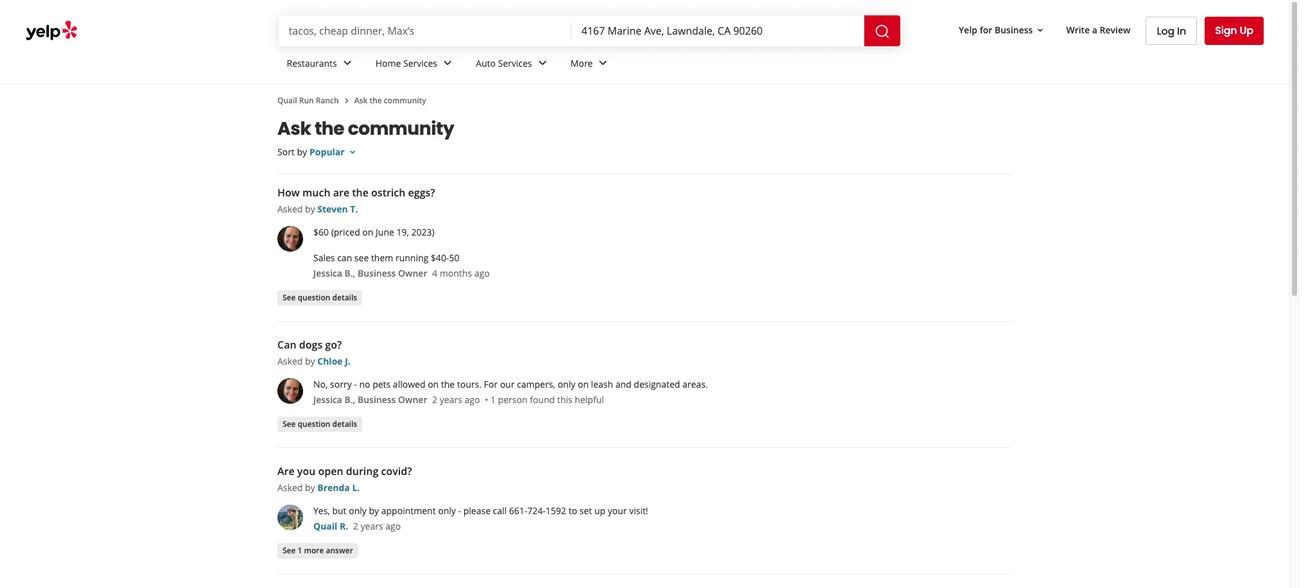 Task type: describe. For each thing, give the bounding box(es) containing it.
question for the
[[298, 292, 331, 303]]

see
[[355, 252, 369, 264]]

can dogs go? asked by chloe j.
[[278, 338, 351, 368]]

see question details for the
[[283, 292, 357, 303]]

see for can
[[283, 419, 296, 430]]

24 chevron down v2 image for more
[[596, 56, 611, 71]]

details for by
[[333, 419, 357, 430]]

1 vertical spatial ago
[[465, 394, 480, 406]]

for
[[484, 378, 498, 391]]

by inside yes, but only by appointment only - please call 661-724-1592 to set up your visit! quail r. 2 years ago
[[369, 505, 379, 517]]

home services link
[[365, 46, 466, 84]]

more
[[571, 57, 593, 69]]

during
[[346, 465, 379, 479]]

business for b.,
[[358, 394, 396, 406]]

the inside how much are the ostrich eggs? asked by steven t.
[[352, 186, 369, 200]]

t.
[[350, 203, 358, 215]]

to
[[569, 505, 578, 517]]

2 horizontal spatial on
[[578, 378, 589, 391]]

more
[[304, 545, 324, 556]]

sort by
[[278, 146, 307, 158]]

- inside yes, but only by appointment only - please call 661-724-1592 to set up your visit! quail r. 2 years ago
[[458, 505, 461, 517]]

1 horizontal spatial on
[[428, 378, 439, 391]]

2 jessica from the top
[[314, 394, 342, 406]]

are
[[333, 186, 350, 200]]

0 vertical spatial ask the community
[[354, 95, 426, 106]]

661-
[[509, 505, 528, 517]]

are
[[278, 465, 295, 479]]

jessica inside $60 (priced on june 19, 2023) sales can see them running $40-50 jessica b., business owner 4 months ago
[[314, 267, 342, 279]]

j.
[[345, 355, 351, 368]]

and
[[616, 378, 632, 391]]

helpful
[[575, 394, 604, 406]]

owner inside $60 (priced on june 19, 2023) sales can see them running $40-50 jessica b., business owner 4 months ago
[[398, 267, 428, 279]]

24 chevron down v2 image for restaurants
[[340, 56, 355, 71]]

2 b., from the top
[[345, 394, 356, 406]]

review
[[1100, 24, 1131, 36]]

by inside are you open during covid? asked by brenda l.
[[305, 482, 315, 494]]

visit!
[[630, 505, 649, 517]]

for
[[980, 24, 993, 36]]

50
[[449, 252, 460, 264]]

this
[[557, 394, 573, 406]]

june
[[376, 226, 394, 238]]

years inside yes, but only by appointment only - please call 661-724-1592 to set up your visit! quail r. 2 years ago
[[361, 520, 383, 533]]

on inside $60 (priced on june 19, 2023) sales can see them running $40-50 jessica b., business owner 4 months ago
[[363, 226, 374, 238]]

by inside how much are the ostrich eggs? asked by steven t.
[[305, 203, 315, 215]]

tours.
[[457, 378, 482, 391]]

24 chevron down v2 image for home services
[[440, 56, 456, 71]]

ranch
[[316, 95, 339, 106]]

$40-
[[431, 252, 449, 264]]

0 vertical spatial community
[[384, 95, 426, 106]]

brenda
[[318, 482, 350, 494]]

asked inside are you open during covid? asked by brenda l.
[[278, 482, 303, 494]]

0 vertical spatial -
[[354, 378, 357, 391]]

pets
[[373, 378, 391, 391]]

log in link
[[1147, 17, 1198, 45]]

up
[[595, 505, 606, 517]]

designated
[[634, 378, 681, 391]]

business categories element
[[277, 46, 1264, 84]]

steven t. link
[[318, 203, 358, 215]]

home services
[[376, 57, 438, 69]]

set
[[580, 505, 592, 517]]

popular button
[[310, 146, 358, 158]]

1 vertical spatial community
[[348, 116, 454, 141]]

quail inside yes, but only by appointment only - please call 661-724-1592 to set up your visit! quail r. 2 years ago
[[314, 520, 338, 533]]

business inside $60 (priced on june 19, 2023) sales can see them running $40-50 jessica b., business owner 4 months ago
[[358, 267, 396, 279]]

1 vertical spatial ask the community
[[278, 116, 454, 141]]

business for for
[[995, 24, 1033, 36]]

1 horizontal spatial only
[[438, 505, 456, 517]]

sign
[[1216, 23, 1238, 38]]

a
[[1093, 24, 1098, 36]]

16 chevron down v2 image for popular
[[347, 147, 358, 157]]

please
[[464, 505, 491, 517]]

16 chevron right v2 image
[[342, 96, 352, 106]]

quail run ranch
[[278, 95, 339, 106]]

running
[[396, 252, 429, 264]]

restaurants
[[287, 57, 337, 69]]

brenda l. link
[[318, 482, 360, 494]]

none field find
[[289, 24, 561, 38]]

no
[[359, 378, 370, 391]]

0 horizontal spatial 1
[[298, 545, 302, 556]]

yes, but only by appointment only - please call 661-724-1592 to set up your visit! quail r. 2 years ago
[[314, 505, 649, 533]]

covid?
[[381, 465, 412, 479]]

eggs?
[[408, 186, 435, 200]]

person
[[498, 394, 528, 406]]

yelp
[[959, 24, 978, 36]]

can
[[278, 338, 297, 352]]

more link
[[561, 46, 621, 84]]

sort
[[278, 146, 295, 158]]

by inside can dogs go? asked by chloe j.
[[305, 355, 315, 368]]

our
[[500, 378, 515, 391]]

how
[[278, 186, 300, 200]]

sign up
[[1216, 23, 1254, 38]]

how much are the ostrich eggs? asked by steven t.
[[278, 186, 435, 215]]

see for how
[[283, 292, 296, 303]]

by right sort
[[297, 146, 307, 158]]



Task type: vqa. For each thing, say whether or not it's contained in the screenshot.
2nd Good
no



Task type: locate. For each thing, give the bounding box(es) containing it.
can
[[337, 252, 352, 264]]

community down 16 chevron right v2 icon
[[348, 116, 454, 141]]

ago down 'appointment'
[[386, 520, 401, 533]]

1 question from the top
[[298, 292, 331, 303]]

0 vertical spatial 16 chevron down v2 image
[[1036, 25, 1046, 35]]

1 vertical spatial details
[[333, 419, 357, 430]]

chloe j. link
[[318, 355, 351, 368]]

2 see from the top
[[283, 419, 296, 430]]

0 vertical spatial b.,
[[345, 267, 356, 279]]

1
[[491, 394, 496, 406], [298, 545, 302, 556]]

see 1 more answer link
[[278, 544, 358, 559]]

asked down are
[[278, 482, 303, 494]]

up
[[1240, 23, 1254, 38]]

(priced
[[331, 226, 360, 238]]

1 vertical spatial see question details link
[[278, 417, 362, 432]]

sign up link
[[1205, 17, 1264, 45]]

ago down tours. at bottom
[[465, 394, 480, 406]]

see question details link down no,
[[278, 417, 362, 432]]

asked down the how
[[278, 203, 303, 215]]

quail down yes,
[[314, 520, 338, 533]]

2 vertical spatial ago
[[386, 520, 401, 533]]

1 see question details from the top
[[283, 292, 357, 303]]

0 horizontal spatial services
[[404, 57, 438, 69]]

- left the no
[[354, 378, 357, 391]]

owner down allowed
[[398, 394, 428, 406]]

0 vertical spatial owner
[[398, 267, 428, 279]]

auto services link
[[466, 46, 561, 84]]

1 vertical spatial question
[[298, 419, 331, 430]]

see question details for asked
[[283, 419, 357, 430]]

see question details link down sales
[[278, 290, 362, 306]]

0 horizontal spatial only
[[349, 505, 367, 517]]

much
[[303, 186, 331, 200]]

business right for
[[995, 24, 1033, 36]]

0 horizontal spatial 2
[[353, 520, 358, 533]]

your
[[608, 505, 627, 517]]

2 horizontal spatial only
[[558, 378, 576, 391]]

see for are
[[283, 545, 296, 556]]

1 vertical spatial years
[[361, 520, 383, 533]]

16 chevron down v2 image inside yelp for business button
[[1036, 25, 1046, 35]]

business down pets
[[358, 394, 396, 406]]

question for asked
[[298, 419, 331, 430]]

popular
[[310, 146, 345, 158]]

asked inside can dogs go? asked by chloe j.
[[278, 355, 303, 368]]

ask
[[354, 95, 368, 106], [278, 116, 311, 141]]

none field near
[[582, 24, 854, 38]]

quail run ranch link
[[278, 95, 339, 106]]

16 chevron down v2 image for yelp for business
[[1036, 25, 1046, 35]]

b.,
[[345, 267, 356, 279], [345, 394, 356, 406]]

0 vertical spatial 2
[[432, 394, 438, 406]]

on left "june"
[[363, 226, 374, 238]]

business down 'them'
[[358, 267, 396, 279]]

1592
[[546, 505, 567, 517]]

1 see question details link from the top
[[278, 290, 362, 306]]

2 vertical spatial business
[[358, 394, 396, 406]]

2 see question details from the top
[[283, 419, 357, 430]]

2 none field from the left
[[582, 24, 854, 38]]

2 owner from the top
[[398, 394, 428, 406]]

0 horizontal spatial 16 chevron down v2 image
[[347, 147, 358, 157]]

4
[[432, 267, 438, 279]]

16 chevron down v2 image
[[1036, 25, 1046, 35], [347, 147, 358, 157]]

1 vertical spatial owner
[[398, 394, 428, 406]]

1 horizontal spatial 2
[[432, 394, 438, 406]]

b., down can
[[345, 267, 356, 279]]

1 jessica from the top
[[314, 267, 342, 279]]

only
[[558, 378, 576, 391], [349, 505, 367, 517], [438, 505, 456, 517]]

but
[[332, 505, 347, 517]]

the up t.
[[352, 186, 369, 200]]

0 vertical spatial ask
[[354, 95, 368, 106]]

None search field
[[279, 15, 903, 46]]

jessica down sales
[[314, 267, 342, 279]]

see question details down sales
[[283, 292, 357, 303]]

run
[[299, 95, 314, 106]]

24 chevron down v2 image
[[535, 56, 550, 71]]

yelp for business button
[[954, 18, 1051, 42]]

2 services from the left
[[498, 57, 532, 69]]

16 chevron down v2 image right 'popular'
[[347, 147, 358, 157]]

b., inside $60 (priced on june 19, 2023) sales can see them running $40-50 jessica b., business owner 4 months ago
[[345, 267, 356, 279]]

b., down sorry at the left bottom
[[345, 394, 356, 406]]

2 details from the top
[[333, 419, 357, 430]]

3 24 chevron down v2 image from the left
[[596, 56, 611, 71]]

ago inside $60 (priced on june 19, 2023) sales can see them running $40-50 jessica b., business owner 4 months ago
[[475, 267, 490, 279]]

question down sales
[[298, 292, 331, 303]]

years
[[440, 394, 463, 406], [361, 520, 383, 533]]

write a review
[[1067, 24, 1131, 36]]

ask the community
[[354, 95, 426, 106], [278, 116, 454, 141]]

16 chevron down v2 image left write at right
[[1036, 25, 1046, 35]]

you
[[297, 465, 316, 479]]

24 chevron down v2 image left auto on the left top
[[440, 56, 456, 71]]

them
[[371, 252, 393, 264]]

3 asked from the top
[[278, 482, 303, 494]]

24 chevron down v2 image right more
[[596, 56, 611, 71]]

see question details link for asked
[[278, 417, 362, 432]]

owner
[[398, 267, 428, 279], [398, 394, 428, 406]]

ask the community down 16 chevron right v2 icon
[[278, 116, 454, 141]]

only right 'but'
[[349, 505, 367, 517]]

write
[[1067, 24, 1090, 36]]

sales
[[314, 252, 335, 264]]

1 down "for"
[[491, 394, 496, 406]]

0 vertical spatial see question details
[[283, 292, 357, 303]]

appointment
[[381, 505, 436, 517]]

2 see question details link from the top
[[278, 417, 362, 432]]

see 1 more answer
[[283, 545, 353, 556]]

ago
[[475, 267, 490, 279], [465, 394, 480, 406], [386, 520, 401, 533]]

owner down running
[[398, 267, 428, 279]]

only left please
[[438, 505, 456, 517]]

services left 24 chevron down v2 icon
[[498, 57, 532, 69]]

1 vertical spatial see
[[283, 419, 296, 430]]

years down tours. at bottom
[[440, 394, 463, 406]]

1 vertical spatial ask
[[278, 116, 311, 141]]

24 chevron down v2 image inside home services "link"
[[440, 56, 456, 71]]

none field up home services "link"
[[289, 24, 561, 38]]

are you open during covid? asked by brenda l.
[[278, 465, 412, 494]]

0 vertical spatial years
[[440, 394, 463, 406]]

details down jessica b., business owner
[[333, 419, 357, 430]]

Find text field
[[289, 24, 561, 38]]

quail left run
[[278, 95, 297, 106]]

see question details link for the
[[278, 290, 362, 306]]

on up helpful
[[578, 378, 589, 391]]

1 asked from the top
[[278, 203, 303, 215]]

dogs
[[299, 338, 323, 352]]

on right allowed
[[428, 378, 439, 391]]

1 vertical spatial jessica
[[314, 394, 342, 406]]

0 horizontal spatial none field
[[289, 24, 561, 38]]

1 horizontal spatial -
[[458, 505, 461, 517]]

details down can
[[333, 292, 357, 303]]

0 vertical spatial question
[[298, 292, 331, 303]]

0 horizontal spatial on
[[363, 226, 374, 238]]

steven
[[318, 203, 348, 215]]

2 years ago
[[432, 394, 480, 406]]

$60 (priced on june 19, 2023) sales can see them running $40-50 jessica b., business owner 4 months ago
[[314, 226, 490, 279]]

16 chevron down v2 image inside popular dropdown button
[[347, 147, 358, 157]]

1 vertical spatial 2
[[353, 520, 358, 533]]

yes,
[[314, 505, 330, 517]]

the up 2 years ago
[[441, 378, 455, 391]]

2
[[432, 394, 438, 406], [353, 520, 358, 533]]

1 vertical spatial see question details
[[283, 419, 357, 430]]

1 vertical spatial quail
[[314, 520, 338, 533]]

by
[[297, 146, 307, 158], [305, 203, 315, 215], [305, 355, 315, 368], [305, 482, 315, 494], [369, 505, 379, 517]]

services right home
[[404, 57, 438, 69]]

0 vertical spatial details
[[333, 292, 357, 303]]

quail
[[278, 95, 297, 106], [314, 520, 338, 533]]

1 horizontal spatial 1
[[491, 394, 496, 406]]

sorry
[[330, 378, 352, 391]]

only up this
[[558, 378, 576, 391]]

see question details down no,
[[283, 419, 357, 430]]

1 see from the top
[[283, 292, 296, 303]]

1 vertical spatial b.,
[[345, 394, 356, 406]]

1 vertical spatial 16 chevron down v2 image
[[347, 147, 358, 157]]

$60
[[314, 226, 329, 238]]

see
[[283, 292, 296, 303], [283, 419, 296, 430], [283, 545, 296, 556]]

ask the community down home
[[354, 95, 426, 106]]

no, sorry - no pets allowed on the tours. for our campers,  only on leash and designated areas.
[[314, 378, 708, 391]]

auto services
[[476, 57, 532, 69]]

services for home services
[[404, 57, 438, 69]]

restaurants link
[[277, 46, 365, 84]]

services for auto services
[[498, 57, 532, 69]]

home
[[376, 57, 401, 69]]

2 inside yes, but only by appointment only - please call 661-724-1592 to set up your visit! quail r. 2 years ago
[[353, 520, 358, 533]]

ask right 16 chevron right v2 icon
[[354, 95, 368, 106]]

1 person found this helpful
[[491, 394, 604, 406]]

by down you
[[305, 482, 315, 494]]

ask up sort by
[[278, 116, 311, 141]]

Near text field
[[582, 24, 854, 38]]

1 vertical spatial asked
[[278, 355, 303, 368]]

0 vertical spatial quail
[[278, 95, 297, 106]]

write a review link
[[1062, 18, 1136, 42]]

see up can on the left bottom of the page
[[283, 292, 296, 303]]

by down much
[[305, 203, 315, 215]]

1 vertical spatial 1
[[298, 545, 302, 556]]

2 question from the top
[[298, 419, 331, 430]]

r.
[[340, 520, 348, 533]]

question down no,
[[298, 419, 331, 430]]

0 horizontal spatial -
[[354, 378, 357, 391]]

2 horizontal spatial 24 chevron down v2 image
[[596, 56, 611, 71]]

1 vertical spatial -
[[458, 505, 461, 517]]

None field
[[289, 24, 561, 38], [582, 24, 854, 38]]

areas.
[[683, 378, 708, 391]]

auto
[[476, 57, 496, 69]]

no,
[[314, 378, 328, 391]]

ostrich
[[371, 186, 406, 200]]

0 horizontal spatial quail
[[278, 95, 297, 106]]

asked inside how much are the ostrich eggs? asked by steven t.
[[278, 203, 303, 215]]

- left please
[[458, 505, 461, 517]]

allowed
[[393, 378, 426, 391]]

found
[[530, 394, 555, 406]]

24 chevron down v2 image inside restaurants link
[[340, 56, 355, 71]]

2 24 chevron down v2 image from the left
[[440, 56, 456, 71]]

community
[[384, 95, 426, 106], [348, 116, 454, 141]]

see left 'more'
[[283, 545, 296, 556]]

724-
[[528, 505, 546, 517]]

none field up 'business categories' element
[[582, 24, 854, 38]]

search image
[[875, 24, 890, 39]]

services inside "link"
[[404, 57, 438, 69]]

jessica
[[314, 267, 342, 279], [314, 394, 342, 406]]

2 vertical spatial asked
[[278, 482, 303, 494]]

1 24 chevron down v2 image from the left
[[340, 56, 355, 71]]

0 horizontal spatial years
[[361, 520, 383, 533]]

19,
[[397, 226, 409, 238]]

1 details from the top
[[333, 292, 357, 303]]

0 horizontal spatial ask
[[278, 116, 311, 141]]

0 vertical spatial asked
[[278, 203, 303, 215]]

2 vertical spatial see
[[283, 545, 296, 556]]

0 vertical spatial jessica
[[314, 267, 342, 279]]

1 left 'more'
[[298, 545, 302, 556]]

by down dogs
[[305, 355, 315, 368]]

l.
[[352, 482, 360, 494]]

1 b., from the top
[[345, 267, 356, 279]]

1 services from the left
[[404, 57, 438, 69]]

24 chevron down v2 image
[[340, 56, 355, 71], [440, 56, 456, 71], [596, 56, 611, 71]]

1 horizontal spatial none field
[[582, 24, 854, 38]]

1 horizontal spatial services
[[498, 57, 532, 69]]

2023)
[[412, 226, 435, 238]]

0 horizontal spatial 24 chevron down v2 image
[[340, 56, 355, 71]]

24 chevron down v2 image inside "more" link
[[596, 56, 611, 71]]

0 vertical spatial 1
[[491, 394, 496, 406]]

0 vertical spatial ago
[[475, 267, 490, 279]]

campers,
[[517, 378, 556, 391]]

0 vertical spatial see
[[283, 292, 296, 303]]

log in
[[1157, 23, 1187, 38]]

3 see from the top
[[283, 545, 296, 556]]

1 owner from the top
[[398, 267, 428, 279]]

years right r.
[[361, 520, 383, 533]]

the up 'popular'
[[315, 116, 345, 141]]

see question details
[[283, 292, 357, 303], [283, 419, 357, 430]]

months
[[440, 267, 472, 279]]

0 vertical spatial see question details link
[[278, 290, 362, 306]]

open
[[318, 465, 344, 479]]

1 horizontal spatial quail
[[314, 520, 338, 533]]

24 chevron down v2 image right restaurants
[[340, 56, 355, 71]]

see up are
[[283, 419, 296, 430]]

community down home services "link"
[[384, 95, 426, 106]]

by right 'but'
[[369, 505, 379, 517]]

1 none field from the left
[[289, 24, 561, 38]]

1 vertical spatial business
[[358, 267, 396, 279]]

0 vertical spatial business
[[995, 24, 1033, 36]]

1 horizontal spatial ask
[[354, 95, 368, 106]]

jessica down no,
[[314, 394, 342, 406]]

quail r. link
[[314, 520, 348, 533]]

1 horizontal spatial 24 chevron down v2 image
[[440, 56, 456, 71]]

2 asked from the top
[[278, 355, 303, 368]]

1 horizontal spatial 16 chevron down v2 image
[[1036, 25, 1046, 35]]

asked down can on the left bottom of the page
[[278, 355, 303, 368]]

jessica b., business owner
[[314, 394, 428, 406]]

ago inside yes, but only by appointment only - please call 661-724-1592 to set up your visit! quail r. 2 years ago
[[386, 520, 401, 533]]

business inside yelp for business button
[[995, 24, 1033, 36]]

go?
[[325, 338, 342, 352]]

ago right the months
[[475, 267, 490, 279]]

details for ostrich
[[333, 292, 357, 303]]

the right 16 chevron right v2 icon
[[370, 95, 382, 106]]

1 horizontal spatial years
[[440, 394, 463, 406]]

leash
[[591, 378, 613, 391]]

call
[[493, 505, 507, 517]]



